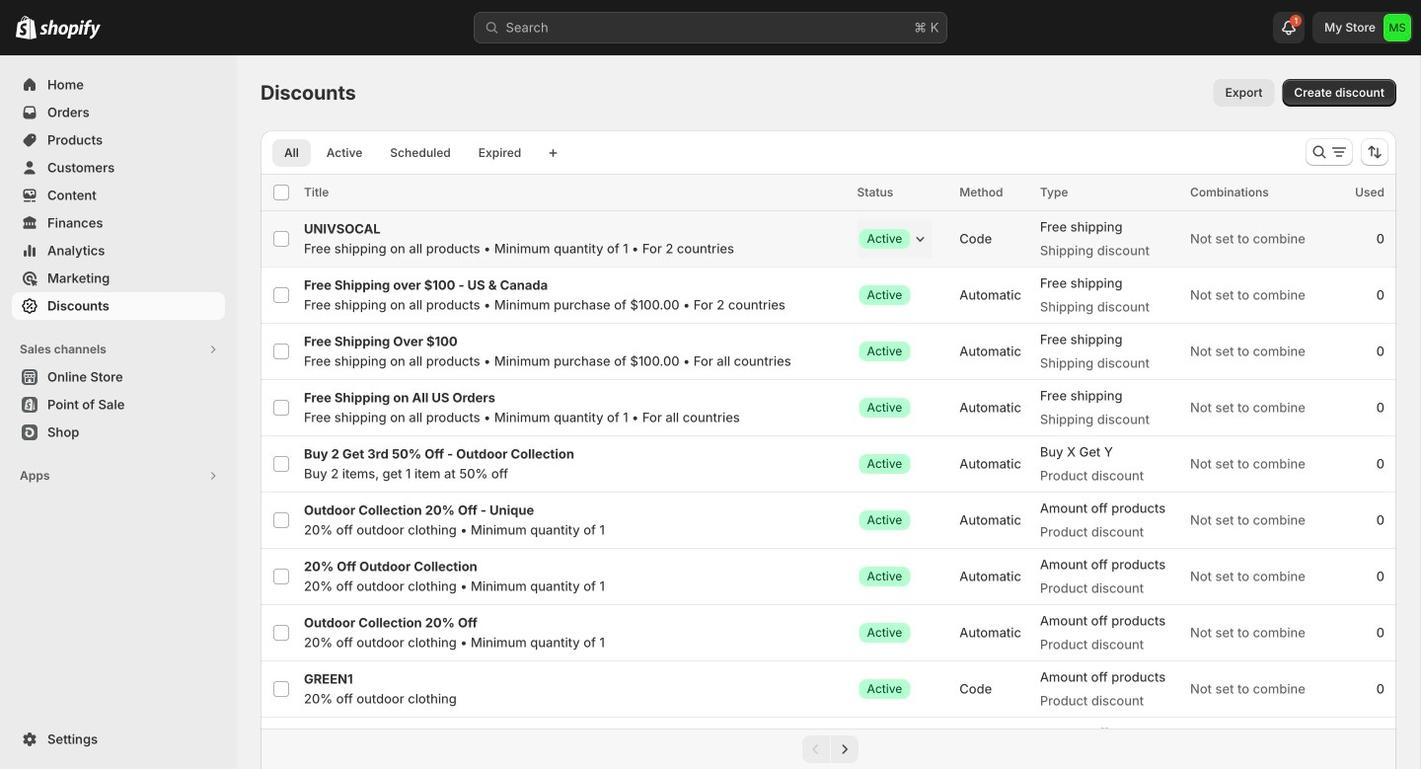 Task type: locate. For each thing, give the bounding box(es) containing it.
1 horizontal spatial shopify image
[[39, 19, 101, 39]]

tab list
[[269, 138, 537, 167]]

0 horizontal spatial shopify image
[[16, 16, 37, 39]]

my store image
[[1384, 14, 1412, 41]]

shopify image
[[16, 16, 37, 39], [39, 19, 101, 39]]



Task type: describe. For each thing, give the bounding box(es) containing it.
pagination element
[[261, 729, 1397, 769]]



Task type: vqa. For each thing, say whether or not it's contained in the screenshot.
the right THE MONDAY Element
no



